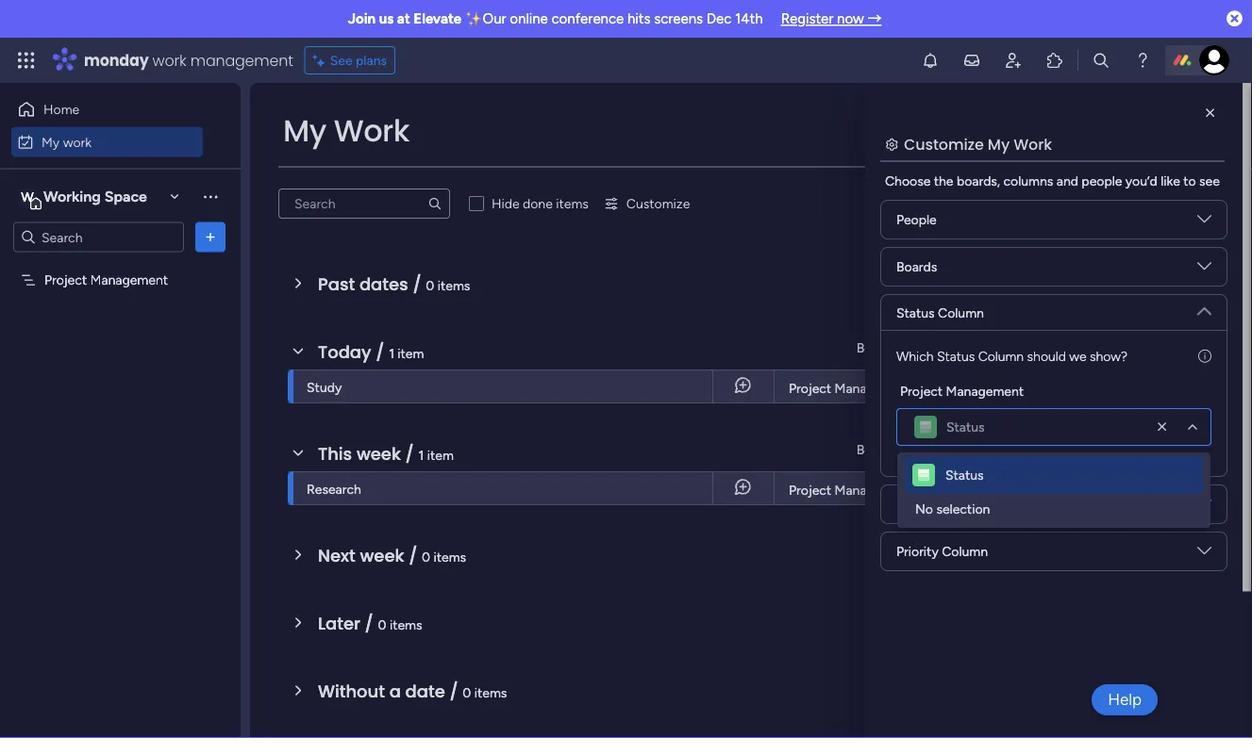 Task type: describe. For each thing, give the bounding box(es) containing it.
column for status column
[[938, 305, 984, 321]]

Search in workspace field
[[40, 227, 158, 248]]

should
[[1027, 348, 1066, 364]]

working space
[[43, 188, 147, 206]]

project for project management 'group'
[[900, 383, 943, 399]]

no
[[915, 502, 933, 518]]

0 inside past dates / 0 items
[[426, 277, 434, 294]]

screens
[[654, 10, 703, 27]]

dates
[[359, 272, 408, 296]]

like
[[1161, 173, 1180, 189]]

boards,
[[957, 173, 1000, 189]]

priority
[[897, 544, 939, 560]]

next week / 0 items
[[318, 544, 466, 568]]

priority column
[[897, 544, 988, 560]]

people
[[1082, 173, 1123, 189]]

conference
[[552, 10, 624, 27]]

status inside project management 'group'
[[947, 420, 985, 436]]

w
[[21, 189, 34, 205]]

dec
[[707, 10, 732, 27]]

/ right later at left
[[365, 612, 374, 636]]

space
[[104, 188, 147, 206]]

later
[[318, 612, 360, 636]]

this
[[318, 442, 352, 466]]

help
[[1108, 691, 1142, 710]]

workspace selection element
[[18, 185, 150, 210]]

management for 1st project management link from the bottom
[[835, 483, 913, 499]]

notifications image
[[921, 51, 940, 70]]

past
[[318, 272, 355, 296]]

our
[[483, 10, 506, 27]]

1 vertical spatial group
[[1010, 381, 1045, 396]]

monday work management
[[84, 50, 293, 71]]

you'd
[[1126, 173, 1158, 189]]

see plans button
[[305, 46, 396, 75]]

/ right next
[[409, 544, 418, 568]]

my work
[[283, 110, 410, 152]]

people for this week /
[[1179, 442, 1220, 458]]

plans
[[356, 52, 387, 68]]

to
[[1010, 483, 1023, 498]]

my for my work
[[283, 110, 326, 152]]

past dates / 0 items
[[318, 272, 470, 296]]

dapulse dropdown down arrow image for date column
[[1198, 497, 1212, 519]]

dapulse dropdown down arrow image for status column
[[1198, 297, 1212, 319]]

status up the which
[[897, 305, 935, 321]]

0 inside next week / 0 items
[[422, 549, 430, 565]]

group for /
[[1039, 442, 1077, 458]]

status column
[[897, 305, 984, 321]]

work inside main content
[[1014, 134, 1052, 155]]

0 inside later / 0 items
[[378, 617, 386, 633]]

boards
[[897, 259, 937, 275]]

do
[[1026, 483, 1042, 498]]

inbox image
[[963, 51, 982, 70]]

help button
[[1092, 685, 1158, 716]]

search image
[[428, 196, 443, 211]]

dapulse dropdown down arrow image for people
[[1198, 212, 1212, 234]]

dapulse dropdown down arrow image for boards
[[1198, 260, 1212, 281]]

1 inside today / 1 item
[[389, 345, 394, 361]]

management for project management 'group'
[[946, 383, 1024, 399]]

later / 0 items
[[318, 612, 422, 636]]

status up 'selection'
[[946, 468, 984, 484]]

a
[[389, 680, 401, 704]]

column for priority column
[[942, 544, 988, 560]]

customize button
[[596, 189, 698, 219]]

this week / 1 item
[[318, 442, 454, 466]]

to
[[1184, 173, 1196, 189]]

management
[[190, 50, 293, 71]]

none search field inside main content
[[278, 189, 450, 219]]

0 inside without a date / 0 items
[[463, 685, 471, 701]]

my inside main content
[[988, 134, 1010, 155]]

without
[[318, 680, 385, 704]]

study
[[307, 379, 342, 395]]

selection
[[937, 502, 990, 518]]

main content containing past dates /
[[250, 83, 1252, 739]]

v2 info image
[[1199, 346, 1212, 366]]

columns
[[1004, 173, 1054, 189]]

workspace image
[[18, 186, 37, 207]]

→
[[868, 10, 882, 27]]

work for my
[[63, 134, 92, 150]]

register now →
[[781, 10, 882, 27]]

project inside list box
[[44, 272, 87, 288]]

2 project management link from the top
[[786, 473, 961, 507]]

today / 1 item
[[318, 340, 424, 364]]

home
[[43, 101, 79, 117]]

register
[[781, 10, 834, 27]]

project management inside list box
[[44, 272, 168, 288]]

see plans
[[330, 52, 387, 68]]

0 horizontal spatial work
[[334, 110, 410, 152]]

select product image
[[17, 51, 36, 70]]

hide done items
[[492, 196, 589, 212]]

test
[[1048, 381, 1071, 396]]



Task type: vqa. For each thing, say whether or not it's contained in the screenshot.
THE BOARDS,
yes



Task type: locate. For each thing, give the bounding box(es) containing it.
people
[[897, 212, 937, 228], [1179, 340, 1220, 356], [1179, 442, 1220, 458]]

management down the which
[[835, 381, 913, 397]]

items inside without a date / 0 items
[[475, 685, 507, 701]]

project for 1st project management link
[[789, 381, 832, 397]]

1 right "today"
[[389, 345, 394, 361]]

1 horizontal spatial my
[[283, 110, 326, 152]]

1 horizontal spatial work
[[152, 50, 186, 71]]

hits
[[628, 10, 651, 27]]

Filter dashboard by text search field
[[278, 189, 450, 219]]

management inside list box
[[90, 272, 168, 288]]

0 horizontal spatial work
[[63, 134, 92, 150]]

help image
[[1133, 51, 1152, 70]]

5 dapulse dropdown down arrow image from the top
[[1198, 545, 1212, 566]]

item inside today / 1 item
[[398, 345, 424, 361]]

1 vertical spatial work
[[63, 134, 92, 150]]

status
[[897, 305, 935, 321], [937, 348, 975, 364], [947, 420, 985, 436], [946, 468, 984, 484]]

1 horizontal spatial work
[[1014, 134, 1052, 155]]

working
[[43, 188, 101, 206]]

work
[[152, 50, 186, 71], [63, 134, 92, 150]]

work down "plans"
[[334, 110, 410, 152]]

customize for customize
[[627, 196, 690, 212]]

management for 1st project management link
[[835, 381, 913, 397]]

invite members image
[[1004, 51, 1023, 70]]

see
[[330, 52, 353, 68]]

project management group
[[897, 381, 1212, 446]]

1 horizontal spatial customize
[[904, 134, 984, 155]]

choose the boards, columns and people you'd like to see
[[885, 173, 1220, 189]]

management down search in workspace field
[[90, 272, 168, 288]]

1 inside this week / 1 item
[[419, 447, 424, 463]]

show?
[[1090, 348, 1128, 364]]

0 horizontal spatial item
[[398, 345, 424, 361]]

group up test on the right bottom of the page
[[1039, 340, 1077, 356]]

group left test on the right bottom of the page
[[1010, 381, 1045, 396]]

my down see plans button
[[283, 110, 326, 152]]

work inside 'my work' button
[[63, 134, 92, 150]]

my
[[283, 110, 326, 152], [988, 134, 1010, 155], [42, 134, 60, 150]]

main content
[[250, 83, 1252, 739]]

choose
[[885, 173, 931, 189]]

1 right this
[[419, 447, 424, 463]]

project inside heading
[[900, 383, 943, 399]]

week for this
[[357, 442, 401, 466]]

2 board from the top
[[857, 442, 891, 458]]

project management link
[[786, 371, 961, 405], [786, 473, 961, 507]]

work up columns
[[1014, 134, 1052, 155]]

/ right "dates"
[[413, 272, 422, 296]]

2 vertical spatial group
[[1039, 442, 1077, 458]]

workspace options image
[[201, 187, 220, 206]]

1 vertical spatial board
[[857, 442, 891, 458]]

/
[[413, 272, 422, 296], [376, 340, 385, 364], [405, 442, 414, 466], [409, 544, 418, 568], [365, 612, 374, 636], [450, 680, 458, 704]]

register now → link
[[781, 10, 882, 27]]

management up priority at the right of the page
[[835, 483, 913, 499]]

monday
[[84, 50, 149, 71]]

and
[[1057, 173, 1079, 189]]

elevate
[[414, 10, 462, 27]]

group for 1
[[1039, 340, 1077, 356]]

None search field
[[278, 189, 450, 219]]

people for today /
[[1179, 340, 1220, 356]]

0 right "dates"
[[426, 277, 434, 294]]

customize
[[904, 134, 984, 155], [627, 196, 690, 212]]

0 vertical spatial project management link
[[786, 371, 961, 405]]

date
[[405, 680, 445, 704]]

1 horizontal spatial 1
[[419, 447, 424, 463]]

customize for customize my work
[[904, 134, 984, 155]]

group up do
[[1039, 442, 1077, 458]]

project
[[44, 272, 87, 288], [789, 381, 832, 397], [900, 383, 943, 399], [789, 483, 832, 499]]

items inside next week / 0 items
[[434, 549, 466, 565]]

items inside later / 0 items
[[390, 617, 422, 633]]

date column
[[897, 497, 974, 513]]

0 vertical spatial item
[[398, 345, 424, 361]]

search everything image
[[1092, 51, 1111, 70]]

which
[[897, 348, 934, 364]]

✨
[[465, 10, 479, 27]]

0 horizontal spatial my
[[42, 134, 60, 150]]

without a date / 0 items
[[318, 680, 507, 704]]

hide
[[492, 196, 520, 212]]

today
[[318, 340, 371, 364]]

my work
[[42, 134, 92, 150]]

online
[[510, 10, 548, 27]]

1 vertical spatial project management link
[[786, 473, 961, 507]]

management down which status column should we show?
[[946, 383, 1024, 399]]

0 vertical spatial customize
[[904, 134, 984, 155]]

1 dapulse dropdown down arrow image from the top
[[1198, 212, 1212, 234]]

project management heading
[[900, 381, 1024, 401]]

4 dapulse dropdown down arrow image from the top
[[1198, 497, 1212, 519]]

bob builder image
[[1200, 45, 1230, 76]]

0 vertical spatial week
[[357, 442, 401, 466]]

board for 1
[[857, 340, 891, 356]]

the
[[934, 173, 954, 189]]

group
[[1039, 340, 1077, 356], [1010, 381, 1045, 396], [1039, 442, 1077, 458]]

people down v2 info image
[[1179, 442, 1220, 458]]

column up which status column should we show?
[[938, 305, 984, 321]]

week
[[357, 442, 401, 466], [360, 544, 404, 568]]

0 right later at left
[[378, 617, 386, 633]]

customize inside the customize button
[[627, 196, 690, 212]]

work for monday
[[152, 50, 186, 71]]

0 vertical spatial group
[[1039, 340, 1077, 356]]

people right show?
[[1179, 340, 1220, 356]]

work right 'monday'
[[152, 50, 186, 71]]

0 right date
[[463, 685, 471, 701]]

column for date column
[[928, 497, 974, 513]]

options image
[[201, 228, 220, 247]]

management inside heading
[[946, 383, 1024, 399]]

0 horizontal spatial 1
[[389, 345, 394, 361]]

0 vertical spatial people
[[897, 212, 937, 228]]

week for next
[[360, 544, 404, 568]]

column down 'selection'
[[942, 544, 988, 560]]

dapulse dropdown down arrow image
[[1198, 212, 1212, 234], [1198, 260, 1212, 281], [1198, 297, 1212, 319], [1198, 497, 1212, 519], [1198, 545, 1212, 566]]

1 vertical spatial 1
[[419, 447, 424, 463]]

next
[[318, 544, 356, 568]]

people down the choose
[[897, 212, 937, 228]]

week right next
[[360, 544, 404, 568]]

no selection
[[915, 502, 990, 518]]

my inside button
[[42, 134, 60, 150]]

1
[[389, 345, 394, 361], [419, 447, 424, 463]]

item inside this week / 1 item
[[427, 447, 454, 463]]

item
[[398, 345, 424, 361], [427, 447, 454, 463]]

now
[[837, 10, 864, 27]]

1 board from the top
[[857, 340, 891, 356]]

column left should
[[978, 348, 1024, 364]]

1 horizontal spatial item
[[427, 447, 454, 463]]

see
[[1200, 173, 1220, 189]]

my down home
[[42, 134, 60, 150]]

14th
[[735, 10, 763, 27]]

status up project management heading
[[937, 348, 975, 364]]

apps image
[[1046, 51, 1065, 70]]

we
[[1070, 348, 1087, 364]]

2 dapulse dropdown down arrow image from the top
[[1198, 260, 1212, 281]]

/ right "today"
[[376, 340, 385, 364]]

1 project management link from the top
[[786, 371, 961, 405]]

column
[[938, 305, 984, 321], [978, 348, 1024, 364], [928, 497, 974, 513], [942, 544, 988, 560]]

2 vertical spatial people
[[1179, 442, 1220, 458]]

done
[[523, 196, 553, 212]]

my work button
[[11, 127, 203, 157]]

customize my work
[[904, 134, 1052, 155]]

items
[[556, 196, 589, 212], [438, 277, 470, 294], [434, 549, 466, 565], [390, 617, 422, 633], [475, 685, 507, 701]]

project management list box
[[0, 260, 241, 551]]

1 vertical spatial item
[[427, 447, 454, 463]]

project management
[[44, 272, 168, 288], [789, 381, 913, 397], [900, 383, 1024, 399], [789, 483, 913, 499]]

home button
[[11, 94, 203, 125]]

my for my work
[[42, 134, 60, 150]]

us
[[379, 10, 394, 27]]

research
[[307, 481, 361, 497]]

join
[[348, 10, 376, 27]]

1 vertical spatial people
[[1179, 340, 1220, 356]]

board for /
[[857, 442, 891, 458]]

management
[[90, 272, 168, 288], [835, 381, 913, 397], [946, 383, 1024, 399], [835, 483, 913, 499]]

column right date
[[928, 497, 974, 513]]

0 vertical spatial board
[[857, 340, 891, 356]]

work down home
[[63, 134, 92, 150]]

project for 1st project management link from the bottom
[[789, 483, 832, 499]]

status down project management heading
[[947, 420, 985, 436]]

0
[[426, 277, 434, 294], [422, 549, 430, 565], [378, 617, 386, 633], [463, 685, 471, 701]]

dapulse dropdown down arrow image for priority column
[[1198, 545, 1212, 566]]

option
[[0, 263, 241, 267]]

my up boards,
[[988, 134, 1010, 155]]

0 vertical spatial 1
[[389, 345, 394, 361]]

0 up later / 0 items
[[422, 549, 430, 565]]

/ right date
[[450, 680, 458, 704]]

/ right this
[[405, 442, 414, 466]]

2 horizontal spatial my
[[988, 134, 1010, 155]]

3 dapulse dropdown down arrow image from the top
[[1198, 297, 1212, 319]]

0 horizontal spatial customize
[[627, 196, 690, 212]]

1 vertical spatial week
[[360, 544, 404, 568]]

project management link down the which
[[786, 371, 961, 405]]

join us at elevate ✨ our online conference hits screens dec 14th
[[348, 10, 763, 27]]

project management inside 'group'
[[900, 383, 1024, 399]]

to do
[[1010, 483, 1042, 498]]

work
[[334, 110, 410, 152], [1014, 134, 1052, 155]]

group test
[[1010, 381, 1071, 396]]

week right this
[[357, 442, 401, 466]]

1 vertical spatial customize
[[627, 196, 690, 212]]

items inside past dates / 0 items
[[438, 277, 470, 294]]

0 vertical spatial work
[[152, 50, 186, 71]]

project management link up priority at the right of the page
[[786, 473, 961, 507]]

which status column should we show?
[[897, 348, 1128, 364]]

at
[[397, 10, 410, 27]]

date
[[897, 497, 925, 513]]



